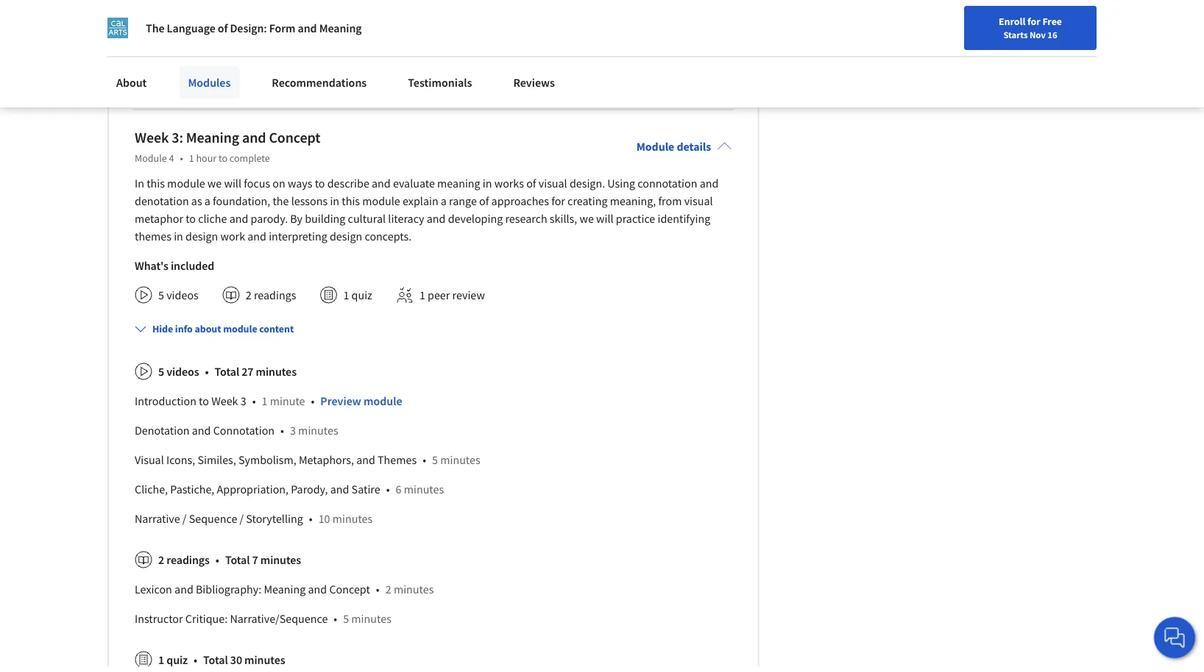 Task type: vqa. For each thing, say whether or not it's contained in the screenshot.
the appealing
no



Task type: describe. For each thing, give the bounding box(es) containing it.
concepts.
[[365, 229, 412, 244]]

instructor critique: narrative/sequence • 5 minutes
[[135, 612, 392, 627]]

as
[[191, 194, 202, 209]]

0 horizontal spatial quiz
[[167, 32, 188, 47]]

meaning inside week 3: meaning and concept module 4 • 1 hour to complete
[[186, 129, 239, 147]]

basics
[[135, 61, 166, 76]]

0 horizontal spatial 2
[[158, 553, 164, 568]]

storytelling
[[246, 512, 303, 527]]

5 up the introduction
[[158, 365, 164, 379]]

appropriation,
[[217, 482, 289, 497]]

included
[[171, 259, 214, 273]]

1 vertical spatial visual
[[685, 194, 713, 209]]

reviews link
[[505, 66, 564, 99]]

what's included
[[135, 259, 214, 273]]

0 horizontal spatial this
[[147, 176, 165, 191]]

chat with us image
[[1163, 627, 1187, 650]]

readings inside hide info about module content region
[[167, 553, 210, 568]]

info about module content element
[[129, 310, 732, 668]]

similes,
[[198, 453, 236, 468]]

0 vertical spatial 2 readings
[[246, 288, 296, 303]]

enroll
[[999, 15, 1026, 28]]

works
[[495, 176, 524, 191]]

1 a from the left
[[205, 194, 211, 209]]

by
[[290, 212, 303, 226]]

narrative
[[135, 512, 180, 527]]

2 horizontal spatial 2
[[386, 583, 392, 597]]

week 3: meaning and concept module 4 • 1 hour to complete
[[135, 129, 321, 165]]

for
[[122, 7, 138, 22]]

modules link
[[179, 66, 240, 99]]

0 horizontal spatial form
[[180, 61, 206, 76]]

metaphor
[[135, 212, 183, 226]]

free
[[1043, 15, 1063, 28]]

hour
[[196, 152, 217, 165]]

to inside hide info about module content region
[[199, 394, 209, 409]]

peer
[[428, 288, 450, 303]]

2 horizontal spatial in
[[483, 176, 492, 191]]

of left design:
[[218, 21, 228, 35]]

1 horizontal spatial 2
[[246, 288, 252, 303]]

hide
[[152, 323, 173, 336]]

of up developing
[[479, 194, 489, 209]]

what's
[[135, 259, 169, 273]]

1 5 videos from the top
[[158, 288, 199, 303]]

• total 7 minutes
[[216, 553, 301, 568]]

hide info about module content region
[[135, 351, 732, 668]]

hide info about module content
[[152, 323, 294, 336]]

coursera image
[[18, 41, 111, 65]]

metaphors,
[[299, 453, 354, 468]]

parody.
[[251, 212, 288, 226]]

4
[[169, 152, 174, 165]]

concept inside week 3: meaning and concept module 4 • 1 hour to complete
[[269, 129, 321, 147]]

satire
[[352, 482, 380, 497]]

to down as
[[186, 212, 196, 226]]

creating
[[568, 194, 608, 209]]

and down parody.
[[248, 229, 267, 244]]

bibliography:
[[196, 583, 262, 597]]

modules
[[188, 75, 231, 90]]

work
[[221, 229, 245, 244]]

module inside week 3: meaning and concept module 4 • 1 hour to complete
[[135, 152, 167, 165]]

and up narrative/sequence
[[308, 583, 327, 597]]

on
[[273, 176, 286, 191]]

1 vertical spatial 15
[[222, 61, 233, 76]]

2 vertical spatial in
[[174, 229, 183, 244]]

and inside week 3: meaning and concept module 4 • 1 hour to complete
[[242, 129, 266, 147]]

5 down the what's on the top left of the page
[[158, 288, 164, 303]]

evaluate
[[393, 176, 435, 191]]

total for total 15 minutes
[[203, 32, 228, 47]]

module up as
[[167, 176, 205, 191]]

5 right themes
[[432, 453, 438, 468]]

enroll for free starts nov 16
[[999, 15, 1063, 41]]

critique:
[[185, 612, 228, 627]]

2 design from the left
[[330, 229, 362, 244]]

1 vertical spatial will
[[596, 212, 614, 226]]

design.
[[570, 176, 605, 191]]

1 horizontal spatial form
[[269, 21, 296, 35]]

research
[[505, 212, 548, 226]]

themes
[[378, 453, 417, 468]]

in this module we will focus on ways to describe and evaluate meaning in works of visual design. using connotation and denotation as a foundation, the lessons in this module explain a range of approaches for creating meaning, from visual metaphor to cliche and parody. by building cultural literacy and developing research skills, we will practice identifying themes in design work and interpreting design concepts.
[[135, 176, 719, 244]]

show notifications image
[[1006, 48, 1024, 66]]

find your new career
[[753, 46, 846, 60]]

california institute of the arts image
[[108, 18, 128, 38]]

interpreting
[[269, 229, 328, 244]]

and right lexicon
[[175, 583, 193, 597]]

1 vertical spatial quiz
[[352, 288, 373, 303]]

instructor
[[135, 612, 183, 627]]

1 inside week 3: meaning and concept module 4 • 1 hour to complete
[[189, 152, 194, 165]]

to right ways
[[315, 176, 325, 191]]

week inside hide info about module content region
[[211, 394, 238, 409]]

identifying
[[658, 212, 711, 226]]

ways
[[288, 176, 313, 191]]

and down foundation,
[[230, 212, 248, 226]]

2 horizontal spatial meaning
[[319, 21, 362, 35]]

module inside hide info about module content region
[[364, 394, 403, 409]]

• total 15 minutes
[[194, 32, 285, 47]]

practice
[[616, 212, 656, 226]]

27
[[242, 365, 254, 379]]

about
[[116, 75, 147, 90]]

cliche
[[198, 212, 227, 226]]

• total 27 minutes
[[205, 365, 297, 379]]

5 videos inside hide info about module content region
[[158, 365, 199, 379]]

hide info about module content button
[[129, 316, 300, 343]]

about link
[[108, 66, 156, 99]]

lexicon and bibliography: meaning and concept • 2 minutes
[[135, 583, 434, 597]]

0 vertical spatial will
[[224, 176, 242, 191]]

the language of design: form and meaning
[[146, 21, 362, 35]]

find
[[753, 46, 772, 60]]

total for total 7 minutes
[[225, 553, 250, 568]]

and up recommendations
[[298, 21, 317, 35]]

total for total 27 minutes
[[215, 365, 239, 379]]

narrative/sequence
[[230, 612, 328, 627]]

developing
[[448, 212, 503, 226]]

1 videos from the top
[[167, 288, 199, 303]]

recommendations
[[272, 75, 367, 90]]

2 readings inside hide info about module content region
[[158, 553, 210, 568]]

introduction to week 3 • 1 minute • preview module
[[135, 394, 403, 409]]

and down explain
[[427, 212, 446, 226]]

review
[[453, 288, 485, 303]]

explain
[[403, 194, 439, 209]]

recommendations link
[[263, 66, 376, 99]]

basics of form • 15 minutes
[[135, 61, 276, 76]]

denotation
[[135, 424, 190, 438]]

from
[[659, 194, 682, 209]]



Task type: locate. For each thing, give the bounding box(es) containing it.
design
[[186, 229, 218, 244], [330, 229, 362, 244]]

for inside enroll for free starts nov 16
[[1028, 15, 1041, 28]]

1 horizontal spatial in
[[330, 194, 340, 209]]

of
[[218, 21, 228, 35], [168, 61, 178, 76], [527, 176, 536, 191], [479, 194, 489, 209]]

videos inside hide info about module content region
[[167, 365, 199, 379]]

2 readings up content
[[246, 288, 296, 303]]

0 vertical spatial for
[[1028, 15, 1041, 28]]

total left 7
[[225, 553, 250, 568]]

1 quiz down concepts.
[[343, 288, 373, 303]]

minute
[[270, 394, 305, 409]]

0 vertical spatial visual
[[539, 176, 568, 191]]

quiz
[[167, 32, 188, 47], [352, 288, 373, 303]]

total up basics of form • 15 minutes
[[203, 32, 228, 47]]

0 horizontal spatial meaning
[[186, 129, 239, 147]]

this right in
[[147, 176, 165, 191]]

1 horizontal spatial 2 readings
[[246, 288, 296, 303]]

2 vertical spatial 2
[[386, 583, 392, 597]]

quiz down concepts.
[[352, 288, 373, 303]]

to right hour
[[219, 152, 228, 165]]

0 horizontal spatial /
[[183, 512, 187, 527]]

6
[[396, 482, 402, 497]]

complete
[[230, 152, 270, 165]]

0 horizontal spatial module
[[135, 152, 167, 165]]

5
[[158, 288, 164, 303], [158, 365, 164, 379], [432, 453, 438, 468], [343, 612, 349, 627]]

module right preview at the left of page
[[364, 394, 403, 409]]

readings up content
[[254, 288, 296, 303]]

visual up identifying
[[685, 194, 713, 209]]

visual left design.
[[539, 176, 568, 191]]

1
[[158, 32, 164, 47], [189, 152, 194, 165], [343, 288, 349, 303], [420, 288, 426, 303], [262, 394, 268, 409]]

module right about
[[223, 323, 257, 336]]

1 / from the left
[[183, 512, 187, 527]]

16
[[1048, 29, 1058, 41]]

the
[[146, 21, 165, 35]]

language
[[167, 21, 216, 35]]

0 vertical spatial videos
[[167, 288, 199, 303]]

0 horizontal spatial week
[[135, 129, 169, 147]]

1 horizontal spatial concept
[[329, 583, 370, 597]]

design down cliche
[[186, 229, 218, 244]]

range
[[449, 194, 477, 209]]

readings up lexicon
[[167, 553, 210, 568]]

0 vertical spatial meaning
[[319, 21, 362, 35]]

design:
[[230, 21, 267, 35]]

0 horizontal spatial in
[[174, 229, 183, 244]]

for up skills, at the top left of the page
[[552, 194, 565, 209]]

0 vertical spatial total
[[203, 32, 228, 47]]

0 vertical spatial concept
[[269, 129, 321, 147]]

2 readings up lexicon
[[158, 553, 210, 568]]

total
[[203, 32, 228, 47], [215, 365, 239, 379], [225, 553, 250, 568]]

2 vertical spatial meaning
[[264, 583, 306, 597]]

2 / from the left
[[240, 512, 244, 527]]

module
[[637, 139, 675, 154], [135, 152, 167, 165]]

in right themes
[[174, 229, 183, 244]]

in up building
[[330, 194, 340, 209]]

nov
[[1030, 29, 1046, 41]]

and up complete
[[242, 129, 266, 147]]

1 vertical spatial 3
[[290, 424, 296, 438]]

will
[[224, 176, 242, 191], [596, 212, 614, 226]]

a right as
[[205, 194, 211, 209]]

1 horizontal spatial we
[[580, 212, 594, 226]]

0 vertical spatial in
[[483, 176, 492, 191]]

1 horizontal spatial design
[[330, 229, 362, 244]]

the
[[273, 194, 289, 209]]

module details
[[637, 139, 712, 154]]

15 up basics of form • 15 minutes
[[230, 32, 242, 47]]

1 vertical spatial concept
[[329, 583, 370, 597]]

to right the introduction
[[199, 394, 209, 409]]

week
[[135, 129, 169, 147], [211, 394, 238, 409]]

describe
[[327, 176, 370, 191]]

details
[[677, 139, 712, 154]]

week left 3:
[[135, 129, 169, 147]]

1 horizontal spatial for
[[1028, 15, 1041, 28]]

1 vertical spatial total
[[215, 365, 239, 379]]

narrative / sequence / storytelling • 10 minutes
[[135, 512, 373, 527]]

0 horizontal spatial visual
[[539, 176, 568, 191]]

module inside hide info about module content dropdown button
[[223, 323, 257, 336]]

form right design:
[[269, 21, 296, 35]]

shopping cart: 1 item image
[[860, 41, 888, 64]]

english
[[922, 46, 958, 61]]

of right basics
[[168, 61, 178, 76]]

new
[[796, 46, 815, 60]]

1 horizontal spatial meaning
[[264, 583, 306, 597]]

lexicon
[[135, 583, 172, 597]]

/ right narrative
[[183, 512, 187, 527]]

1 vertical spatial this
[[342, 194, 360, 209]]

0 horizontal spatial a
[[205, 194, 211, 209]]

design down cultural
[[330, 229, 362, 244]]

and left the evaluate
[[372, 176, 391, 191]]

5 videos down what's included
[[158, 288, 199, 303]]

and left satire
[[330, 482, 349, 497]]

1 vertical spatial 2
[[158, 553, 164, 568]]

for link
[[116, 0, 200, 29]]

0 horizontal spatial for
[[552, 194, 565, 209]]

meaning up recommendations
[[319, 21, 362, 35]]

1 horizontal spatial will
[[596, 212, 614, 226]]

meaning inside hide info about module content region
[[264, 583, 306, 597]]

parody,
[[291, 482, 328, 497]]

2
[[246, 288, 252, 303], [158, 553, 164, 568], [386, 583, 392, 597]]

1 peer review
[[420, 288, 485, 303]]

preview module link
[[321, 394, 403, 409]]

/
[[183, 512, 187, 527], [240, 512, 244, 527]]

0 horizontal spatial concept
[[269, 129, 321, 147]]

themes
[[135, 229, 172, 244]]

week inside week 3: meaning and concept module 4 • 1 hour to complete
[[135, 129, 169, 147]]

2 a from the left
[[441, 194, 447, 209]]

3 up connotation
[[241, 394, 246, 409]]

a left the range
[[441, 194, 447, 209]]

we
[[208, 176, 222, 191], [580, 212, 594, 226]]

module up cultural
[[362, 194, 400, 209]]

0 horizontal spatial readings
[[167, 553, 210, 568]]

icons,
[[166, 453, 195, 468]]

connotation
[[213, 424, 275, 438]]

we down hour
[[208, 176, 222, 191]]

quiz right the
[[167, 32, 188, 47]]

1 vertical spatial form
[[180, 61, 206, 76]]

5 videos up the introduction
[[158, 365, 199, 379]]

literacy
[[388, 212, 425, 226]]

0 horizontal spatial we
[[208, 176, 222, 191]]

symbolism,
[[239, 453, 297, 468]]

and down 'details'
[[700, 176, 719, 191]]

15 down '• total 15 minutes'
[[222, 61, 233, 76]]

meaning up hour
[[186, 129, 239, 147]]

meaning
[[437, 176, 481, 191]]

0 vertical spatial 3
[[241, 394, 246, 409]]

in left works
[[483, 176, 492, 191]]

in
[[483, 176, 492, 191], [330, 194, 340, 209], [174, 229, 183, 244]]

for up nov
[[1028, 15, 1041, 28]]

module left 'details'
[[637, 139, 675, 154]]

1 vertical spatial we
[[580, 212, 594, 226]]

will up foundation,
[[224, 176, 242, 191]]

meaning,
[[610, 194, 656, 209]]

1 horizontal spatial readings
[[254, 288, 296, 303]]

2 videos from the top
[[167, 365, 199, 379]]

3
[[241, 394, 246, 409], [290, 424, 296, 438]]

None search field
[[210, 39, 563, 68]]

we down 'creating'
[[580, 212, 594, 226]]

for inside in this module we will focus on ways to describe and evaluate meaning in works of visual design. using connotation and denotation as a foundation, the lessons in this module explain a range of approaches for creating meaning, from visual metaphor to cliche and parody. by building cultural literacy and developing research skills, we will practice identifying themes in design work and interpreting design concepts.
[[552, 194, 565, 209]]

videos down what's included
[[167, 288, 199, 303]]

0 vertical spatial 5 videos
[[158, 288, 199, 303]]

testimonials link
[[399, 66, 481, 99]]

total left 27
[[215, 365, 239, 379]]

1 inside hide info about module content region
[[262, 394, 268, 409]]

0 horizontal spatial 3
[[241, 394, 246, 409]]

this down describe
[[342, 194, 360, 209]]

concept inside hide info about module content region
[[329, 583, 370, 597]]

to inside week 3: meaning and concept module 4 • 1 hour to complete
[[219, 152, 228, 165]]

form down language
[[180, 61, 206, 76]]

0 vertical spatial 15
[[230, 32, 242, 47]]

• inside week 3: meaning and concept module 4 • 1 hour to complete
[[180, 152, 183, 165]]

1 vertical spatial meaning
[[186, 129, 239, 147]]

cliche, pastiche, appropriation, parody, and satire • 6 minutes
[[135, 482, 444, 497]]

1 horizontal spatial this
[[342, 194, 360, 209]]

1 horizontal spatial a
[[441, 194, 447, 209]]

1 vertical spatial videos
[[167, 365, 199, 379]]

0 vertical spatial 1 quiz
[[158, 32, 188, 47]]

will down 'creating'
[[596, 212, 614, 226]]

readings
[[254, 288, 296, 303], [167, 553, 210, 568]]

3 down minute
[[290, 424, 296, 438]]

testimonials
[[408, 75, 472, 90]]

meaning up narrative/sequence
[[264, 583, 306, 597]]

videos up the introduction
[[167, 365, 199, 379]]

1 horizontal spatial quiz
[[352, 288, 373, 303]]

connotation
[[638, 176, 698, 191]]

minutes
[[245, 32, 285, 47], [236, 61, 276, 76], [256, 365, 297, 379], [298, 424, 338, 438], [440, 453, 481, 468], [404, 482, 444, 497], [333, 512, 373, 527], [261, 553, 301, 568], [394, 583, 434, 597], [352, 612, 392, 627]]

1 quiz down for link
[[158, 32, 188, 47]]

1 horizontal spatial week
[[211, 394, 238, 409]]

0 horizontal spatial design
[[186, 229, 218, 244]]

1 horizontal spatial module
[[637, 139, 675, 154]]

0 vertical spatial 2
[[246, 288, 252, 303]]

0 horizontal spatial 1 quiz
[[158, 32, 188, 47]]

and up similes,
[[192, 424, 211, 438]]

in
[[135, 176, 144, 191]]

7
[[252, 553, 258, 568]]

find your new career link
[[746, 44, 853, 63]]

foundation,
[[213, 194, 270, 209]]

reviews
[[514, 75, 555, 90]]

about
[[195, 323, 221, 336]]

1 vertical spatial week
[[211, 394, 238, 409]]

3:
[[172, 129, 183, 147]]

sequence
[[189, 512, 237, 527]]

and up satire
[[357, 453, 375, 468]]

english button
[[896, 29, 985, 77]]

1 quiz
[[158, 32, 188, 47], [343, 288, 373, 303]]

module left 4
[[135, 152, 167, 165]]

5 right narrative/sequence
[[343, 612, 349, 627]]

0 vertical spatial this
[[147, 176, 165, 191]]

1 horizontal spatial /
[[240, 512, 244, 527]]

0 vertical spatial form
[[269, 21, 296, 35]]

1 vertical spatial for
[[552, 194, 565, 209]]

pastiche,
[[170, 482, 215, 497]]

0 vertical spatial quiz
[[167, 32, 188, 47]]

1 vertical spatial readings
[[167, 553, 210, 568]]

15
[[230, 32, 242, 47], [222, 61, 233, 76]]

1 vertical spatial 5 videos
[[158, 365, 199, 379]]

2 5 videos from the top
[[158, 365, 199, 379]]

0 horizontal spatial will
[[224, 176, 242, 191]]

1 design from the left
[[186, 229, 218, 244]]

1 horizontal spatial 1 quiz
[[343, 288, 373, 303]]

of up approaches
[[527, 176, 536, 191]]

1 vertical spatial in
[[330, 194, 340, 209]]

visual icons, similes, symbolism, metaphors, and themes • 5 minutes
[[135, 453, 481, 468]]

/ right sequence
[[240, 512, 244, 527]]

visual
[[135, 453, 164, 468]]

week up denotation and connotation • 3 minutes
[[211, 394, 238, 409]]

2 vertical spatial total
[[225, 553, 250, 568]]

starts
[[1004, 29, 1028, 41]]

0 vertical spatial week
[[135, 129, 169, 147]]

1 vertical spatial 1 quiz
[[343, 288, 373, 303]]

info
[[175, 323, 193, 336]]

1 vertical spatial 2 readings
[[158, 553, 210, 568]]

1 horizontal spatial visual
[[685, 194, 713, 209]]

0 vertical spatial we
[[208, 176, 222, 191]]

10
[[319, 512, 330, 527]]

denotation and connotation • 3 minutes
[[135, 424, 338, 438]]

focus
[[244, 176, 270, 191]]

0 vertical spatial readings
[[254, 288, 296, 303]]

0 horizontal spatial 2 readings
[[158, 553, 210, 568]]

1 horizontal spatial 3
[[290, 424, 296, 438]]

denotation
[[135, 194, 189, 209]]

cliche,
[[135, 482, 168, 497]]

form
[[269, 21, 296, 35], [180, 61, 206, 76]]

using
[[608, 176, 636, 191]]



